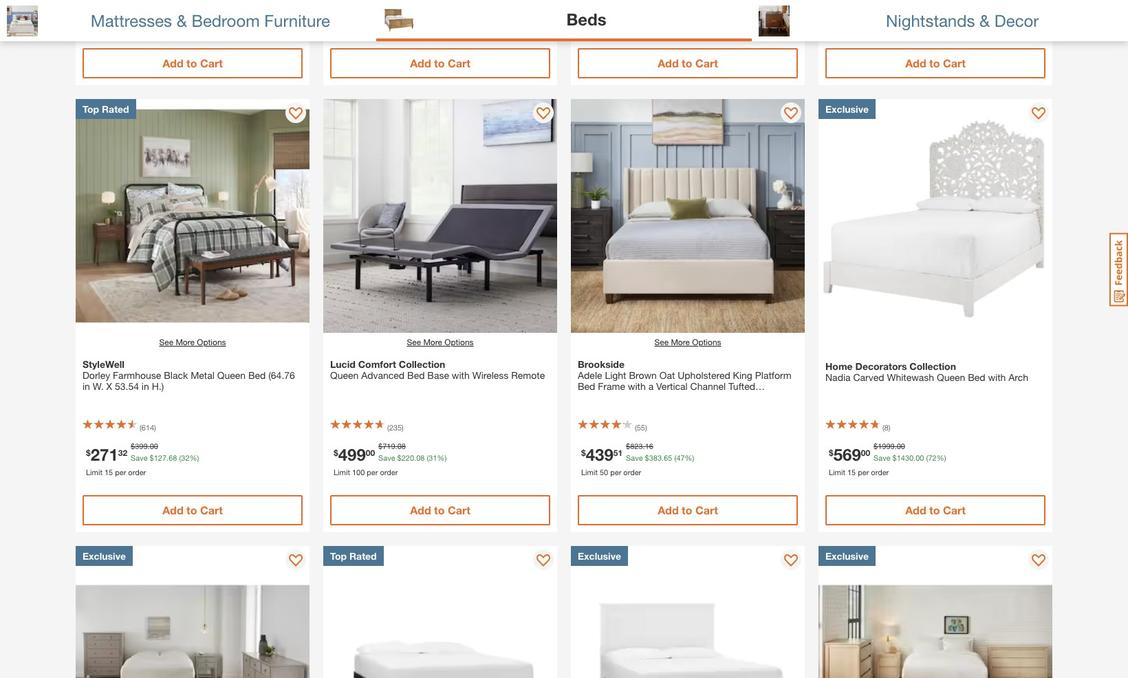 Task type: vqa. For each thing, say whether or not it's contained in the screenshot.
the right 32
yes



Task type: describe. For each thing, give the bounding box(es) containing it.
(64.76
[[268, 369, 295, 381]]

with inside lucid comfort collection queen advanced bed base with wireless remote
[[452, 369, 470, 381]]

stylewell dorley farmhouse black metal queen bed (64.76 in w. x 53.54 in h.)
[[83, 358, 295, 392]]

top rated for dorley farmhouse black metal queen bed (64.76 in w. x 53.54 in h.) image
[[83, 103, 129, 115]]

31
[[429, 453, 437, 462]]

see more options for 439
[[654, 337, 721, 347]]

1999
[[878, 442, 895, 451]]

per inside $ 569 00 $ 1999 . 00 save $ 1430 . 00 ( 72 %) limit 15 per order
[[858, 467, 869, 476]]

dorley farmhouse black metal queen bed (64.76 in w. x 53.54 in h.) image
[[76, 99, 310, 333]]

top for the black metal queen bed frame (60 in w. x 14 in h.) image
[[330, 550, 347, 562]]

50
[[600, 467, 608, 476]]

vertical
[[656, 380, 688, 392]]

127
[[154, 453, 167, 462]]

220
[[402, 453, 414, 462]]

options for 499
[[445, 337, 474, 347]]

53.54
[[115, 380, 139, 392]]

more for 499
[[423, 337, 442, 347]]

( 55 )
[[635, 423, 647, 432]]

more for 439
[[671, 337, 690, 347]]

queen inside lucid comfort collection queen advanced bed base with wireless remote
[[330, 369, 359, 381]]

dorley
[[83, 369, 110, 381]]

83
[[118, 0, 127, 10]]

) for 271
[[154, 423, 156, 432]]

15 inside save $ 313 . 17 ( 33 %) limit 15 per order
[[104, 20, 113, 29]]

carved
[[853, 371, 884, 383]]

x
[[106, 380, 112, 392]]

bedroom
[[192, 11, 260, 30]]

per left "beds" image
[[363, 20, 374, 29]]

100
[[352, 467, 365, 476]]

nightstands & decor image
[[759, 5, 790, 36]]

save $ 313 . 17 ( 33 %) limit 15 per order
[[86, 6, 199, 29]]

%) for 499
[[437, 453, 447, 462]]

00 left 1999
[[861, 447, 870, 457]]

$ 271 32 $ 399 . 00 save $ 127 . 68 ( 32 %) limit 15 per order
[[86, 442, 199, 476]]

0 horizontal spatial 08
[[397, 442, 406, 451]]

%) for 271
[[190, 453, 199, 462]]

banwick natural wood finish king platform bed (81.42 in. w x 12 in. h) image
[[819, 546, 1052, 678]]

8
[[884, 423, 889, 432]]

1 vertical spatial 08
[[416, 453, 425, 462]]

brookside
[[578, 358, 625, 370]]

granbury white wood queen platform bed (61.2 in. w x 48 in. h) image
[[571, 546, 805, 678]]

( inside '$ 499 00 $ 719 . 08 save $ 220 . 08 ( 31 %) limit 100 per order'
[[427, 453, 429, 462]]

mattresses & bedroom furniture
[[91, 11, 330, 30]]

brookside adele light brown oat upholstered king platform bed frame with a vertical channel tufted wingback headboard
[[578, 358, 791, 403]]

display image for aberwell ivory wood queen platform bed (60.55 in. w x 12 in. h) image
[[289, 554, 303, 568]]

order inside '$ 499 00 $ 719 . 08 save $ 220 . 08 ( 31 %) limit 100 per order'
[[380, 467, 398, 476]]

51
[[613, 447, 623, 457]]

remote
[[511, 369, 545, 381]]

metal
[[191, 369, 215, 381]]

order inside save $ 313 . 17 ( 33 %) limit 15 per order
[[128, 20, 146, 29]]

save for 271
[[131, 453, 148, 462]]

270
[[402, 6, 414, 15]]

brown
[[629, 369, 657, 381]]

$ 439 51 $ 823 . 16 save $ 383 . 65 ( 47 %) limit 50 per order
[[581, 442, 694, 476]]

rated for the black metal queen bed frame (60 in w. x 14 in h.) image
[[349, 550, 377, 562]]

00 left 72
[[916, 453, 924, 462]]

399
[[135, 442, 148, 451]]

614
[[141, 423, 154, 432]]

arch
[[1009, 371, 1028, 383]]

%) inside save $ 313 . 17 ( 33 %) limit 15 per order
[[190, 6, 199, 15]]

display image for granbury white wood queen platform bed (61.2 in. w x 48 in. h) image
[[784, 554, 798, 568]]

limit 15 per order
[[581, 20, 641, 29]]

stylewell
[[83, 358, 124, 370]]

with inside 'home decorators collection nadia carved whitewash queen bed with arch'
[[988, 371, 1006, 383]]

collection for 499
[[399, 358, 445, 370]]

exclusive for granbury white wood queen platform bed (61.2 in. w x 48 in. h) image
[[578, 550, 621, 562]]

%) for 569
[[937, 453, 946, 462]]

channel
[[690, 380, 726, 392]]

decor
[[995, 11, 1039, 30]]

furniture
[[264, 11, 330, 30]]

15 inside $ 271 32 $ 399 . 00 save $ 127 . 68 ( 32 %) limit 15 per order
[[104, 467, 113, 476]]

queen inside 'stylewell dorley farmhouse black metal queen bed (64.76 in w. x 53.54 in h.)'
[[217, 369, 246, 381]]

( inside save $ 313 . 17 ( 33 %) limit 15 per order
[[179, 6, 181, 15]]

00 up nightstands
[[927, 0, 937, 10]]

see for 499
[[407, 337, 421, 347]]

( 614 )
[[140, 423, 156, 432]]

33
[[181, 6, 190, 15]]

black metal queen bed frame (60 in w. x 14 in h.) image
[[323, 546, 557, 678]]

save inside save $ 313 . 17 ( 33 %) limit 15 per order
[[131, 6, 148, 15]]

00 inside $ 271 32 $ 399 . 00 save $ 127 . 68 ( 32 %) limit 15 per order
[[150, 442, 158, 451]]

black
[[164, 369, 188, 381]]

tufted
[[729, 380, 755, 392]]

home decorators collection nadia carved whitewash queen bed with arch
[[825, 360, 1028, 383]]

17
[[169, 6, 177, 15]]

per order
[[361, 20, 394, 29]]

( inside $ 569 00 $ 1999 . 00 save $ 1430 . 00 ( 72 %) limit 15 per order
[[926, 453, 928, 462]]

nightstands & decor button
[[752, 0, 1128, 41]]

$ 499 00 $ 719 . 08 save $ 220 . 08 ( 31 %) limit 100 per order
[[334, 442, 447, 476]]

per inside $ 271 32 $ 399 . 00 save $ 127 . 68 ( 32 %) limit 15 per order
[[115, 467, 126, 476]]

top rated for the black metal queen bed frame (60 in w. x 14 in h.) image
[[330, 550, 377, 562]]

limit inside save $ 313 . 17 ( 33 %) limit 15 per order
[[86, 20, 102, 29]]

569
[[833, 445, 861, 464]]

adele
[[578, 369, 602, 381]]

see more options link for 499
[[407, 336, 474, 349]]

options for 439
[[692, 337, 721, 347]]

wingback
[[578, 391, 621, 403]]

upholstered
[[678, 369, 730, 381]]

( up 1999
[[883, 423, 884, 432]]

1 in from the left
[[83, 380, 90, 392]]

king
[[733, 369, 752, 381]]

1 horizontal spatial 32
[[181, 453, 190, 462]]

& for mattresses
[[177, 11, 187, 30]]

light
[[605, 369, 626, 381]]

1 see more options from the left
[[159, 337, 226, 347]]

15 inside $ 569 00 $ 1999 . 00 save $ 1430 . 00 ( 72 %) limit 15 per order
[[847, 467, 856, 476]]

47
[[676, 453, 685, 462]]

( up 823
[[635, 423, 637, 432]]

limit for 499
[[334, 467, 350, 476]]

$ 569 00 $ 1999 . 00 save $ 1430 . 00 ( 72 %) limit 15 per order
[[829, 442, 946, 476]]

bed inside 'stylewell dorley farmhouse black metal queen bed (64.76 in w. x 53.54 in h.)'
[[248, 369, 266, 381]]

headboard
[[623, 391, 672, 403]]

save $ 270 . 00
[[378, 6, 425, 15]]

( inside $ 271 32 $ 399 . 00 save $ 127 . 68 ( 32 %) limit 15 per order
[[179, 453, 181, 462]]

( 235 )
[[387, 423, 404, 432]]

oat
[[659, 369, 675, 381]]

499
[[338, 445, 366, 464]]

advanced
[[361, 369, 405, 381]]



Task type: locate. For each thing, give the bounding box(es) containing it.
bed left "arch"
[[968, 371, 985, 383]]

options up lucid comfort collection queen advanced bed base with wireless remote
[[445, 337, 474, 347]]

display image for the black metal queen bed frame (60 in w. x 14 in h.) image
[[537, 554, 550, 568]]

&
[[177, 11, 187, 30], [980, 11, 990, 30]]

with right base
[[452, 369, 470, 381]]

top
[[83, 103, 99, 115], [330, 550, 347, 562]]

exclusive
[[825, 103, 869, 115], [83, 550, 126, 562], [578, 550, 621, 562], [825, 550, 869, 562]]

per inside '$ 499 00 $ 719 . 08 save $ 220 . 08 ( 31 %) limit 100 per order'
[[367, 467, 378, 476]]

see more options link
[[159, 336, 226, 349], [407, 336, 474, 349], [654, 336, 721, 349]]

2 horizontal spatial see
[[654, 337, 669, 347]]

see more options up lucid comfort collection queen advanced bed base with wireless remote
[[407, 337, 474, 347]]

queen right whitewash
[[937, 371, 965, 383]]

exclusive for 'nadia carved whitewash queen bed with arch' image
[[825, 103, 869, 115]]

with inside brookside adele light brown oat upholstered king platform bed frame with a vertical channel tufted wingback headboard
[[628, 380, 646, 392]]

collection right comfort
[[399, 358, 445, 370]]

68
[[169, 453, 177, 462]]

feedback link image
[[1110, 232, 1128, 307]]

1 vertical spatial rated
[[349, 550, 377, 562]]

collection right decorators
[[910, 360, 956, 372]]

with left "arch"
[[988, 371, 1006, 383]]

with
[[452, 369, 470, 381], [988, 371, 1006, 383], [628, 380, 646, 392]]

bed inside lucid comfort collection queen advanced bed base with wireless remote
[[407, 369, 425, 381]]

00 left 719
[[366, 447, 375, 457]]

) up 220
[[402, 423, 404, 432]]

h.)
[[152, 380, 164, 392]]

2 ) from the left
[[402, 423, 404, 432]]

more
[[176, 337, 195, 347], [423, 337, 442, 347], [671, 337, 690, 347]]

whitewash
[[887, 371, 934, 383]]

see more options
[[159, 337, 226, 347], [407, 337, 474, 347], [654, 337, 721, 347]]

1430
[[897, 453, 914, 462]]

limit inside $ 271 32 $ 399 . 00 save $ 127 . 68 ( 32 %) limit 15 per order
[[86, 467, 102, 476]]

2 in from the left
[[142, 380, 149, 392]]

1 vertical spatial top
[[330, 550, 347, 562]]

%
[[876, 20, 883, 29]]

) up 16
[[645, 423, 647, 432]]

order inside $ 271 32 $ 399 . 00 save $ 127 . 68 ( 32 %) limit 15 per order
[[128, 467, 146, 476]]

farmhouse
[[113, 369, 161, 381]]

order inside $ 569 00 $ 1999 . 00 save $ 1430 . 00 ( 72 %) limit 15 per order
[[871, 467, 889, 476]]

3 see more options from the left
[[654, 337, 721, 347]]

1 horizontal spatial top
[[330, 550, 347, 562]]

271
[[91, 445, 118, 464]]

2 horizontal spatial see more options link
[[654, 336, 721, 349]]

%) right 65
[[685, 453, 694, 462]]

0 horizontal spatial see
[[159, 337, 173, 347]]

see up oat
[[654, 337, 669, 347]]

bed inside brookside adele light brown oat upholstered king platform bed frame with a vertical channel tufted wingback headboard
[[578, 380, 595, 392]]

in
[[83, 380, 90, 392], [142, 380, 149, 392]]

save inside $ 569 00 $ 1999 . 00 save $ 1430 . 00 ( 72 %) limit 15 per order
[[874, 453, 890, 462]]

per down 83
[[115, 20, 126, 29]]

save down 823
[[626, 453, 643, 462]]

a
[[648, 380, 654, 392]]

0 vertical spatial 08
[[397, 442, 406, 451]]

see more options up upholstered
[[654, 337, 721, 347]]

see more options link up upholstered
[[654, 336, 721, 349]]

more up oat
[[671, 337, 690, 347]]

exclusive for aberwell ivory wood queen platform bed (60.55 in. w x 12 in. h) image
[[83, 550, 126, 562]]

( up 719
[[387, 423, 389, 432]]

0 horizontal spatial 32
[[118, 447, 127, 457]]

) for 499
[[402, 423, 404, 432]]

4 ) from the left
[[889, 423, 890, 432]]

see more options for 499
[[407, 337, 474, 347]]

2 horizontal spatial see more options
[[654, 337, 721, 347]]

per right 100
[[367, 467, 378, 476]]

2 more from the left
[[423, 337, 442, 347]]

save down 1999
[[874, 453, 890, 462]]

see more options link for 439
[[654, 336, 721, 349]]

order inside $ 439 51 $ 823 . 16 save $ 383 . 65 ( 47 %) limit 50 per order
[[623, 467, 641, 476]]

( 8 )
[[883, 423, 890, 432]]

beds
[[566, 9, 606, 29]]

limit for 569
[[829, 467, 845, 476]]

nightstands & decor
[[886, 11, 1039, 30]]

limit inside $ 569 00 $ 1999 . 00 save $ 1430 . 00 ( 72 %) limit 15 per order
[[829, 467, 845, 476]]

bed left "frame"
[[578, 380, 595, 392]]

in left h.)
[[142, 380, 149, 392]]

order
[[128, 20, 146, 29], [376, 20, 394, 29], [623, 20, 641, 29], [128, 467, 146, 476], [380, 467, 398, 476], [623, 467, 641, 476], [871, 467, 889, 476]]

1 & from the left
[[177, 11, 187, 30]]

2 see more options link from the left
[[407, 336, 474, 349]]

nadia
[[825, 371, 851, 383]]

rated for dorley farmhouse black metal queen bed (64.76 in w. x 53.54 in h.) image
[[102, 103, 129, 115]]

queen
[[217, 369, 246, 381], [330, 369, 359, 381], [937, 371, 965, 383]]

0 horizontal spatial options
[[197, 337, 226, 347]]

00 inside '$ 499 00 $ 719 . 08 save $ 220 . 08 ( 31 %) limit 100 per order'
[[366, 447, 375, 457]]

%) right 220
[[437, 453, 447, 462]]

( inside $ 439 51 $ 823 . 16 save $ 383 . 65 ( 47 %) limit 50 per order
[[674, 453, 676, 462]]

see up black
[[159, 337, 173, 347]]

1 ) from the left
[[154, 423, 156, 432]]

mattresses
[[91, 11, 172, 30]]

1 horizontal spatial with
[[628, 380, 646, 392]]

2 horizontal spatial more
[[671, 337, 690, 347]]

home
[[825, 360, 853, 372]]

& right 313
[[177, 11, 187, 30]]

0 horizontal spatial top
[[83, 103, 99, 115]]

nadia carved whitewash queen bed with arch image
[[819, 99, 1052, 333]]

%) inside '$ 499 00 $ 719 . 08 save $ 220 . 08 ( 31 %) limit 100 per order'
[[437, 453, 447, 462]]

. inside save $ 313 . 17 ( 33 %) limit 15 per order
[[167, 6, 169, 15]]

313
[[154, 6, 167, 15]]

2 horizontal spatial queen
[[937, 371, 965, 383]]

beds image
[[383, 4, 414, 35]]

per down 271
[[115, 467, 126, 476]]

save inside '$ 499 00 $ 719 . 08 save $ 220 . 08 ( 31 %) limit 100 per order'
[[378, 453, 395, 462]]

options up upholstered
[[692, 337, 721, 347]]

( right 65
[[674, 453, 676, 462]]

save down 719
[[378, 453, 395, 462]]

0 vertical spatial top rated
[[83, 103, 129, 115]]

1 options from the left
[[197, 337, 226, 347]]

.
[[167, 6, 169, 15], [414, 6, 416, 15], [148, 442, 150, 451], [395, 442, 397, 451], [643, 442, 645, 451], [895, 442, 897, 451], [167, 453, 169, 462], [414, 453, 416, 462], [662, 453, 664, 462], [914, 453, 916, 462]]

lucid comfort collection queen advanced bed base with wireless remote
[[330, 358, 545, 381]]

823
[[630, 442, 643, 451]]

55
[[637, 423, 645, 432]]

see more options link up lucid comfort collection queen advanced bed base with wireless remote
[[407, 336, 474, 349]]

comfort
[[358, 358, 396, 370]]

1 vertical spatial top rated
[[330, 550, 377, 562]]

0 horizontal spatial in
[[83, 380, 90, 392]]

aberwell ivory wood queen platform bed (60.55 in. w x 12 in. h) image
[[76, 546, 310, 678]]

1 horizontal spatial 08
[[416, 453, 425, 462]]

) up 1999
[[889, 423, 890, 432]]

0 horizontal spatial collection
[[399, 358, 445, 370]]

top for dorley farmhouse black metal queen bed (64.76 in w. x 53.54 in h.) image
[[83, 103, 99, 115]]

1 horizontal spatial in
[[142, 380, 149, 392]]

( right 1430
[[926, 453, 928, 462]]

exclusive for banwick natural wood finish king platform bed (81.42 in. w x 12 in. h) image on the bottom
[[825, 550, 869, 562]]

bed left base
[[407, 369, 425, 381]]

wireless
[[472, 369, 509, 381]]

1 horizontal spatial queen
[[330, 369, 359, 381]]

08
[[397, 442, 406, 451], [416, 453, 425, 462]]

3 options from the left
[[692, 337, 721, 347]]

collection inside lucid comfort collection queen advanced bed base with wireless remote
[[399, 358, 445, 370]]

add to cart
[[162, 56, 223, 69], [410, 56, 470, 69], [658, 56, 718, 69], [905, 56, 966, 69], [162, 504, 223, 517], [410, 504, 470, 517], [658, 504, 718, 517], [905, 504, 966, 517]]

save for 499
[[378, 453, 395, 462]]

frame
[[598, 380, 625, 392]]

per inside save $ 313 . 17 ( 33 %) limit 15 per order
[[115, 20, 126, 29]]

00 right 270
[[416, 6, 425, 15]]

0 horizontal spatial more
[[176, 337, 195, 347]]

32 right 68
[[181, 453, 190, 462]]

rated
[[102, 103, 129, 115], [349, 550, 377, 562]]

lucid
[[330, 358, 355, 370]]

see up lucid comfort collection queen advanced bed base with wireless remote
[[407, 337, 421, 347]]

0 horizontal spatial with
[[452, 369, 470, 381]]

& left decor
[[980, 11, 990, 30]]

( right 220
[[427, 453, 429, 462]]

1 more from the left
[[176, 337, 195, 347]]

0 vertical spatial rated
[[102, 103, 129, 115]]

save inside $ 439 51 $ 823 . 16 save $ 383 . 65 ( 47 %) limit 50 per order
[[626, 453, 643, 462]]

more up lucid comfort collection queen advanced bed base with wireless remote
[[423, 337, 442, 347]]

limit for 271
[[86, 467, 102, 476]]

1 horizontal spatial collection
[[910, 360, 956, 372]]

options
[[197, 337, 226, 347], [445, 337, 474, 347], [692, 337, 721, 347]]

2 horizontal spatial options
[[692, 337, 721, 347]]

) up 127
[[154, 423, 156, 432]]

00 right 399
[[150, 442, 158, 451]]

0 horizontal spatial top rated
[[83, 103, 129, 115]]

%)
[[190, 6, 199, 15], [190, 453, 199, 462], [437, 453, 447, 462], [685, 453, 694, 462], [937, 453, 946, 462]]

queen advanced bed base with wireless remote image
[[323, 99, 557, 333]]

see more options up 'stylewell dorley farmhouse black metal queen bed (64.76 in w. x 53.54 in h.)'
[[159, 337, 226, 347]]

1 horizontal spatial see
[[407, 337, 421, 347]]

719
[[383, 442, 395, 451]]

( right 17
[[179, 6, 181, 15]]

439
[[586, 445, 613, 464]]

2 see from the left
[[407, 337, 421, 347]]

cart
[[200, 56, 223, 69], [448, 56, 470, 69], [695, 56, 718, 69], [943, 56, 966, 69], [200, 504, 223, 517], [448, 504, 470, 517], [695, 504, 718, 517], [943, 504, 966, 517]]

limit
[[86, 20, 102, 29], [581, 20, 598, 29], [86, 467, 102, 476], [334, 467, 350, 476], [581, 467, 598, 476], [829, 467, 845, 476]]

0 horizontal spatial queen
[[217, 369, 246, 381]]

3 more from the left
[[671, 337, 690, 347]]

with left a
[[628, 380, 646, 392]]

beds button
[[376, 0, 752, 41]]

1 horizontal spatial see more options
[[407, 337, 474, 347]]

display image
[[289, 107, 303, 121], [289, 554, 303, 568], [784, 554, 798, 568]]

mattresses & bedroom furniture button
[[0, 0, 376, 41]]

72
[[928, 453, 937, 462]]

%) inside $ 439 51 $ 823 . 16 save $ 383 . 65 ( 47 %) limit 50 per order
[[685, 453, 694, 462]]

1 horizontal spatial top rated
[[330, 550, 377, 562]]

per right 50
[[610, 467, 621, 476]]

nightstands
[[886, 11, 975, 30]]

%) right 68
[[190, 453, 199, 462]]

see
[[159, 337, 173, 347], [407, 337, 421, 347], [654, 337, 669, 347]]

%) inside $ 271 32 $ 399 . 00 save $ 127 . 68 ( 32 %) limit 15 per order
[[190, 453, 199, 462]]

options up metal at the left
[[197, 337, 226, 347]]

queen inside 'home decorators collection nadia carved whitewash queen bed with arch'
[[937, 371, 965, 383]]

65
[[664, 453, 672, 462]]

display image for dorley farmhouse black metal queen bed (64.76 in w. x 53.54 in h.) image
[[289, 107, 303, 121]]

queen left advanced
[[330, 369, 359, 381]]

1 horizontal spatial &
[[980, 11, 990, 30]]

adele light brown oat upholstered king platform bed frame with a vertical channel tufted wingback headboard image
[[571, 99, 805, 333]]

base
[[427, 369, 449, 381]]

per inside $ 439 51 $ 823 . 16 save $ 383 . 65 ( 47 %) limit 50 per order
[[610, 467, 621, 476]]

00 up per order
[[366, 0, 375, 10]]

00
[[366, 0, 375, 10], [927, 0, 937, 10], [416, 6, 425, 15], [150, 442, 158, 451], [897, 442, 905, 451], [366, 447, 375, 457], [861, 447, 870, 457], [916, 453, 924, 462]]

per down 569
[[858, 467, 869, 476]]

16
[[645, 442, 653, 451]]

mattresses & bedroom furniture image
[[7, 5, 38, 36]]

32 left 399
[[118, 447, 127, 457]]

2 horizontal spatial with
[[988, 371, 1006, 383]]

bed left (64.76
[[248, 369, 266, 381]]

( right 68
[[179, 453, 181, 462]]

0 horizontal spatial see more options
[[159, 337, 226, 347]]

save for 569
[[874, 453, 890, 462]]

1 see from the left
[[159, 337, 173, 347]]

3 see from the left
[[654, 337, 669, 347]]

%) right 17
[[190, 6, 199, 15]]

save inside $ 271 32 $ 399 . 00 save $ 127 . 68 ( 32 %) limit 15 per order
[[131, 453, 148, 462]]

more up 'stylewell dorley farmhouse black metal queen bed (64.76 in w. x 53.54 in h.)'
[[176, 337, 195, 347]]

00 up 1430
[[897, 442, 905, 451]]

save
[[131, 6, 148, 15], [378, 6, 395, 15], [131, 453, 148, 462], [378, 453, 395, 462], [626, 453, 643, 462], [874, 453, 890, 462]]

08 left 31
[[416, 453, 425, 462]]

collection inside 'home decorators collection nadia carved whitewash queen bed with arch'
[[910, 360, 956, 372]]

3 ) from the left
[[645, 423, 647, 432]]

collection for 569
[[910, 360, 956, 372]]

see more options link up 'stylewell dorley farmhouse black metal queen bed (64.76 in w. x 53.54 in h.)'
[[159, 336, 226, 349]]

limit for 439
[[581, 467, 598, 476]]

) for 569
[[889, 423, 890, 432]]

1 horizontal spatial more
[[423, 337, 442, 347]]

display image
[[537, 107, 550, 121], [784, 107, 798, 121], [1032, 107, 1046, 121], [537, 554, 550, 568], [1032, 554, 1046, 568]]

per
[[115, 20, 126, 29], [363, 20, 374, 29], [610, 20, 621, 29], [115, 467, 126, 476], [367, 467, 378, 476], [610, 467, 621, 476], [858, 467, 869, 476]]

save up per order
[[378, 6, 395, 15]]

limit inside '$ 499 00 $ 719 . 08 save $ 220 . 08 ( 31 %) limit 100 per order'
[[334, 467, 350, 476]]

0 horizontal spatial rated
[[102, 103, 129, 115]]

( up 399
[[140, 423, 141, 432]]

to
[[186, 56, 197, 69], [434, 56, 445, 69], [682, 56, 692, 69], [929, 56, 940, 69], [186, 504, 197, 517], [434, 504, 445, 517], [682, 504, 692, 517], [929, 504, 940, 517]]

0 horizontal spatial see more options link
[[159, 336, 226, 349]]

decorators
[[855, 360, 907, 372]]

%) inside $ 569 00 $ 1999 . 00 save $ 1430 . 00 ( 72 %) limit 15 per order
[[937, 453, 946, 462]]

08 right 719
[[397, 442, 406, 451]]

0 vertical spatial top
[[83, 103, 99, 115]]

queen right metal at the left
[[217, 369, 246, 381]]

platform
[[755, 369, 791, 381]]

limit inside $ 439 51 $ 823 . 16 save $ 383 . 65 ( 47 %) limit 50 per order
[[581, 467, 598, 476]]

display image for 'nadia carved whitewash queen bed with arch' image
[[1032, 107, 1046, 121]]

%) right 1430
[[937, 453, 946, 462]]

$ inside save $ 313 . 17 ( 33 %) limit 15 per order
[[150, 6, 154, 15]]

see for 439
[[654, 337, 669, 347]]

add to cart button
[[83, 48, 303, 78], [330, 48, 550, 78], [578, 48, 798, 78], [825, 48, 1046, 78], [83, 495, 303, 526], [330, 495, 550, 526], [578, 495, 798, 526], [825, 495, 1046, 526]]

235
[[389, 423, 402, 432]]

& for nightstands
[[980, 11, 990, 30]]

1 horizontal spatial options
[[445, 337, 474, 347]]

2 see more options from the left
[[407, 337, 474, 347]]

2 & from the left
[[980, 11, 990, 30]]

save right 83
[[131, 6, 148, 15]]

display image for banwick natural wood finish king platform bed (81.42 in. w x 12 in. h) image on the bottom
[[1032, 554, 1046, 568]]

3 see more options link from the left
[[654, 336, 721, 349]]

w.
[[93, 380, 104, 392]]

)
[[154, 423, 156, 432], [402, 423, 404, 432], [645, 423, 647, 432], [889, 423, 890, 432]]

%) for 439
[[685, 453, 694, 462]]

bed inside 'home decorators collection nadia carved whitewash queen bed with arch'
[[968, 371, 985, 383]]

2 options from the left
[[445, 337, 474, 347]]

32
[[118, 447, 127, 457], [181, 453, 190, 462]]

1 horizontal spatial rated
[[349, 550, 377, 562]]

1 horizontal spatial see more options link
[[407, 336, 474, 349]]

0 horizontal spatial &
[[177, 11, 187, 30]]

) for 439
[[645, 423, 647, 432]]

per right beds
[[610, 20, 621, 29]]

383
[[649, 453, 662, 462]]

save down 399
[[131, 453, 148, 462]]

add
[[162, 56, 183, 69], [410, 56, 431, 69], [658, 56, 679, 69], [905, 56, 926, 69], [162, 504, 183, 517], [410, 504, 431, 517], [658, 504, 679, 517], [905, 504, 926, 517]]

1 see more options link from the left
[[159, 336, 226, 349]]

save for 439
[[626, 453, 643, 462]]

in left w.
[[83, 380, 90, 392]]



